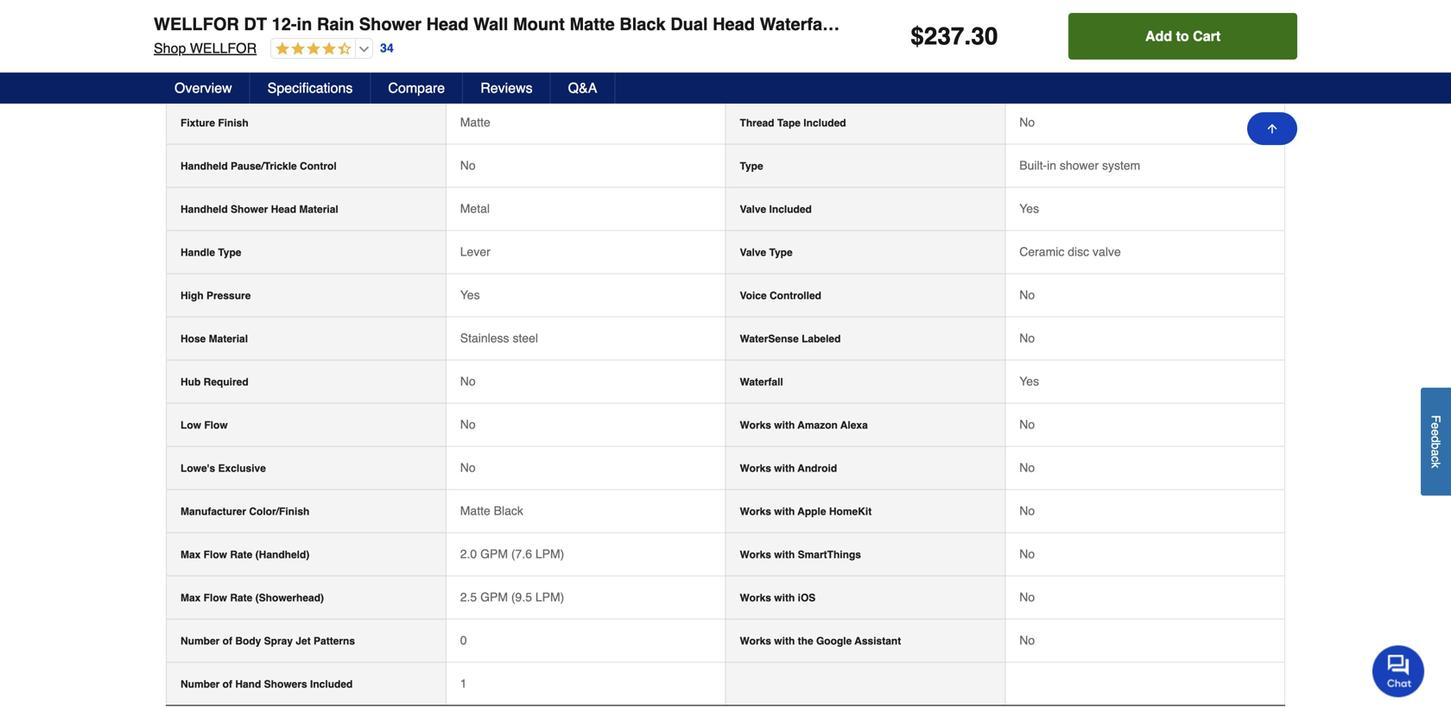 Task type: locate. For each thing, give the bounding box(es) containing it.
head right dual
[[713, 14, 755, 34]]

fixture color family
[[181, 74, 281, 86]]

1 vertical spatial max
[[181, 592, 201, 604]]

valve type
[[740, 247, 793, 259]]

lpm) right (7.6
[[536, 547, 565, 561]]

rate for 2.5 gpm (9.5 lpm)
[[230, 592, 253, 604]]

handheld up handle
[[181, 203, 228, 216]]

1 vertical spatial lpm)
[[536, 591, 565, 604]]

flow right 'low'
[[204, 419, 228, 432]]

f
[[1430, 415, 1444, 423]]

metal
[[460, 202, 490, 216]]

2.5
[[460, 591, 477, 604]]

3 works from the top
[[740, 506, 772, 518]]

6 works from the top
[[740, 636, 772, 648]]

1 vertical spatial gpm
[[481, 591, 508, 604]]

fixture for black
[[181, 74, 215, 86]]

flow
[[204, 419, 228, 432], [204, 549, 227, 561], [204, 592, 227, 604]]

1 vertical spatial of
[[223, 679, 232, 691]]

0 horizontal spatial spray
[[264, 636, 293, 648]]

valve up valve type
[[740, 203, 767, 216]]

rain
[[317, 14, 355, 34]]

matte down reviews
[[460, 115, 491, 129]]

2 gpm from the top
[[481, 591, 508, 604]]

head down pause/trickle
[[271, 203, 296, 216]]

0 vertical spatial max
[[181, 549, 201, 561]]

2 works from the top
[[740, 463, 772, 475]]

e up b on the bottom right
[[1430, 430, 1444, 436]]

overview
[[175, 80, 232, 96]]

lpm) for 2.5 gpm (9.5 lpm)
[[536, 591, 565, 604]]

max down manufacturer
[[181, 549, 201, 561]]

valve for yes
[[740, 203, 767, 216]]

1 lpm) from the top
[[536, 547, 565, 561]]

$
[[911, 22, 924, 50]]

black up 2.0 gpm (7.6 lpm)
[[494, 504, 524, 518]]

2 handheld from the top
[[181, 203, 228, 216]]

wellfor dt 12-in rain shower head wall mount matte black dual head waterfall built-in shower faucet system with 2-way diverter valve included
[[154, 14, 1378, 34]]

1 vertical spatial material
[[209, 333, 248, 345]]

shower down handheld pause/trickle control
[[231, 203, 268, 216]]

(7.6
[[511, 547, 532, 561]]

compare
[[388, 80, 445, 96]]

(handheld)
[[256, 549, 310, 561]]

shop
[[154, 40, 186, 56]]

to
[[1177, 28, 1190, 44]]

valve up voice
[[740, 247, 767, 259]]

wellfor up fixture color family
[[190, 40, 257, 56]]

2.0 gpm (7.6 lpm)
[[460, 547, 565, 561]]

in
[[297, 14, 312, 34], [1048, 158, 1057, 172]]

faucet
[[969, 14, 1025, 34]]

1 fixture from the top
[[181, 74, 215, 86]]

2 vertical spatial flow
[[204, 592, 227, 604]]

0 vertical spatial of
[[223, 636, 232, 648]]

steam
[[740, 74, 771, 86]]

2 horizontal spatial head
[[713, 14, 755, 34]]

waterfall up feature
[[760, 14, 832, 34]]

1 handheld from the top
[[181, 160, 228, 172]]

fixture down shop wellfor
[[181, 74, 215, 86]]

patterns
[[314, 636, 355, 648]]

works for works with ios
[[740, 592, 772, 604]]

in up 4.4 stars image
[[297, 14, 312, 34]]

1 vertical spatial built-
[[1020, 158, 1048, 172]]

0 vertical spatial fixture
[[181, 74, 215, 86]]

0 vertical spatial lpm)
[[536, 547, 565, 561]]

0 vertical spatial spray
[[740, 31, 769, 43]]

works down works with ios at the bottom right of page
[[740, 636, 772, 648]]

cleaning
[[208, 31, 252, 43]]

1 of from the top
[[223, 636, 232, 648]]

2 rate from the top
[[230, 592, 253, 604]]

fixture down overview button
[[181, 117, 215, 129]]

0 vertical spatial valve
[[1258, 14, 1302, 34]]

waterfall down watersense
[[740, 376, 784, 388]]

with left apple
[[775, 506, 795, 518]]

shower left .
[[902, 14, 964, 34]]

low flow
[[181, 419, 228, 432]]

works left android
[[740, 463, 772, 475]]

with for works with amazon alexa
[[775, 419, 795, 432]]

gpm right 2.5
[[481, 591, 508, 604]]

works for works with apple homekit
[[740, 506, 772, 518]]

handheld down fixture finish
[[181, 160, 228, 172]]

1 vertical spatial matte
[[460, 115, 491, 129]]

works up works with android at the bottom of the page
[[740, 419, 772, 432]]

with left android
[[775, 463, 795, 475]]

type right handle
[[218, 247, 242, 259]]

disc
[[1068, 245, 1090, 259]]

stainless
[[460, 331, 509, 345]]

0 vertical spatial waterfall
[[760, 14, 832, 34]]

easy-
[[181, 31, 208, 43]]

1 vertical spatial rate
[[230, 592, 253, 604]]

amazon
[[798, 419, 838, 432]]

rate down the max flow rate (handheld) on the left of the page
[[230, 592, 253, 604]]

spray left 'jet'
[[264, 636, 293, 648]]

alexa
[[841, 419, 868, 432]]

0 vertical spatial rate
[[230, 549, 253, 561]]

0 vertical spatial black
[[620, 14, 666, 34]]

valve right diverter
[[1258, 14, 1302, 34]]

arrow up image
[[1266, 122, 1280, 136]]

waterfall
[[760, 14, 832, 34], [740, 376, 784, 388]]

matte up 2.0
[[460, 504, 491, 518]]

no for works with smartthings
[[1020, 547, 1035, 561]]

1 horizontal spatial material
[[299, 203, 339, 216]]

1 vertical spatial valve
[[740, 203, 767, 216]]

handle
[[181, 247, 215, 259]]

2 horizontal spatial black
[[620, 14, 666, 34]]

max for 2.0 gpm (7.6 lpm)
[[181, 549, 201, 561]]

1 vertical spatial fixture
[[181, 117, 215, 129]]

black left dual
[[620, 14, 666, 34]]

1 max from the top
[[181, 549, 201, 561]]

head left 'wall' on the top left of page
[[427, 14, 469, 34]]

required
[[204, 376, 249, 388]]

1 vertical spatial flow
[[204, 549, 227, 561]]

yes
[[460, 29, 480, 43], [1020, 202, 1040, 216], [460, 288, 480, 302], [1020, 375, 1040, 388]]

material right hose
[[209, 333, 248, 345]]

of left hand on the bottom left of the page
[[223, 679, 232, 691]]

matte for matte
[[460, 115, 491, 129]]

handheld for no
[[181, 160, 228, 172]]

no for voice controlled
[[1020, 288, 1035, 302]]

works for works with smartthings
[[740, 549, 772, 561]]

0 vertical spatial gpm
[[481, 547, 508, 561]]

1 horizontal spatial black
[[494, 504, 524, 518]]

specifications
[[268, 80, 353, 96]]

max down the max flow rate (handheld) on the left of the page
[[181, 592, 201, 604]]

works up works with ios at the bottom right of page
[[740, 549, 772, 561]]

system
[[1103, 158, 1141, 172]]

in left shower
[[1048, 158, 1057, 172]]

number left body
[[181, 636, 220, 648]]

with for works with apple homekit
[[775, 506, 795, 518]]

black
[[620, 14, 666, 34], [460, 72, 490, 86], [494, 504, 524, 518]]

black down 'wall' on the top left of page
[[460, 72, 490, 86]]

$ 237 . 30
[[911, 22, 999, 50]]

1 horizontal spatial in
[[1048, 158, 1057, 172]]

wellfor up shop wellfor
[[154, 14, 239, 34]]

of for 1
[[223, 679, 232, 691]]

gpm
[[481, 547, 508, 561], [481, 591, 508, 604]]

works with smartthings
[[740, 549, 862, 561]]

built-
[[837, 14, 881, 34], [1020, 158, 1048, 172]]

0 horizontal spatial shower
[[231, 203, 268, 216]]

of left body
[[223, 636, 232, 648]]

1 vertical spatial wellfor
[[190, 40, 257, 56]]

with up works with ios at the bottom right of page
[[775, 549, 795, 561]]

mount
[[513, 14, 565, 34]]

gpm for 2.5
[[481, 591, 508, 604]]

material down control
[[299, 203, 339, 216]]

no for works with the google assistant
[[1020, 634, 1035, 648]]

lpm)
[[536, 547, 565, 561], [536, 591, 565, 604]]

30
[[972, 22, 999, 50]]

0 horizontal spatial in
[[297, 14, 312, 34]]

nozzles
[[255, 31, 294, 43]]

1 horizontal spatial head
[[427, 14, 469, 34]]

overview button
[[157, 73, 250, 104]]

e up d in the bottom of the page
[[1430, 423, 1444, 430]]

valve
[[1258, 14, 1302, 34], [740, 203, 767, 216], [740, 247, 767, 259]]

1 number from the top
[[181, 636, 220, 648]]

1 works from the top
[[740, 419, 772, 432]]

flow down manufacturer
[[204, 549, 227, 561]]

1 vertical spatial black
[[460, 72, 490, 86]]

1 vertical spatial handheld
[[181, 203, 228, 216]]

0 horizontal spatial type
[[218, 247, 242, 259]]

built- left shower
[[1020, 158, 1048, 172]]

0 vertical spatial handheld
[[181, 160, 228, 172]]

flow for 2.5
[[204, 592, 227, 604]]

watersense
[[740, 333, 799, 345]]

2 fixture from the top
[[181, 117, 215, 129]]

spray up steam
[[740, 31, 769, 43]]

2 max from the top
[[181, 592, 201, 604]]

with left the ios
[[775, 592, 795, 604]]

number left hand on the bottom left of the page
[[181, 679, 220, 691]]

flow down the max flow rate (handheld) on the left of the page
[[204, 592, 227, 604]]

dt
[[244, 14, 267, 34]]

lowe's
[[181, 463, 215, 475]]

hand
[[235, 679, 261, 691]]

shower
[[359, 14, 422, 34], [902, 14, 964, 34], [231, 203, 268, 216]]

type down thread on the top
[[740, 160, 764, 172]]

shop wellfor
[[154, 40, 257, 56]]

cart
[[1194, 28, 1221, 44]]

2 horizontal spatial type
[[770, 247, 793, 259]]

0 horizontal spatial material
[[209, 333, 248, 345]]

works with the google assistant
[[740, 636, 902, 648]]

body
[[235, 636, 261, 648]]

0 vertical spatial flow
[[204, 419, 228, 432]]

2 vertical spatial matte
[[460, 504, 491, 518]]

0 horizontal spatial built-
[[837, 14, 881, 34]]

4 works from the top
[[740, 549, 772, 561]]

no for steam feature
[[1020, 72, 1035, 86]]

0 horizontal spatial head
[[271, 203, 296, 216]]

with left the at the bottom
[[775, 636, 795, 648]]

2 of from the top
[[223, 679, 232, 691]]

f e e d b a c k button
[[1422, 388, 1452, 496]]

2 vertical spatial valve
[[740, 247, 767, 259]]

0 vertical spatial number
[[181, 636, 220, 648]]

0 vertical spatial wellfor
[[154, 14, 239, 34]]

rate
[[230, 549, 253, 561], [230, 592, 253, 604]]

2-
[[1135, 14, 1150, 34]]

0 horizontal spatial black
[[460, 72, 490, 86]]

lpm) right (9.5
[[536, 591, 565, 604]]

works left the ios
[[740, 592, 772, 604]]

of
[[223, 636, 232, 648], [223, 679, 232, 691]]

1 vertical spatial number
[[181, 679, 220, 691]]

color/finish
[[249, 506, 310, 518]]

fixture
[[181, 74, 215, 86], [181, 117, 215, 129]]

1 gpm from the top
[[481, 547, 508, 561]]

no for thread tape included
[[1020, 115, 1035, 129]]

shower up the 34
[[359, 14, 422, 34]]

wellfor
[[154, 14, 239, 34], [190, 40, 257, 56]]

included
[[1307, 14, 1378, 34], [804, 117, 847, 129], [770, 203, 812, 216], [310, 679, 353, 691]]

feature
[[774, 74, 812, 86]]

2 number from the top
[[181, 679, 220, 691]]

android
[[798, 463, 838, 475]]

technology
[[772, 31, 829, 43]]

ios
[[798, 592, 816, 604]]

number
[[181, 636, 220, 648], [181, 679, 220, 691]]

with
[[1096, 14, 1130, 34], [775, 419, 795, 432], [775, 463, 795, 475], [775, 506, 795, 518], [775, 549, 795, 561], [775, 592, 795, 604], [775, 636, 795, 648]]

1 rate from the top
[[230, 549, 253, 561]]

built- left "$"
[[837, 14, 881, 34]]

type up voice controlled on the right top of the page
[[770, 247, 793, 259]]

hub required
[[181, 376, 249, 388]]

head
[[427, 14, 469, 34], [713, 14, 755, 34], [271, 203, 296, 216]]

jet
[[296, 636, 311, 648]]

0 vertical spatial built-
[[837, 14, 881, 34]]

matte right mount
[[570, 14, 615, 34]]

gpm right 2.0
[[481, 547, 508, 561]]

smartthings
[[798, 549, 862, 561]]

5 works from the top
[[740, 592, 772, 604]]

with left the amazon
[[775, 419, 795, 432]]

with left 2- on the top of the page
[[1096, 14, 1130, 34]]

2 lpm) from the top
[[536, 591, 565, 604]]

rate left (handheld)
[[230, 549, 253, 561]]

works with android
[[740, 463, 838, 475]]

max for 2.5 gpm (9.5 lpm)
[[181, 592, 201, 604]]

2 horizontal spatial shower
[[902, 14, 964, 34]]

4.4 stars image
[[271, 41, 352, 57]]

1 horizontal spatial type
[[740, 160, 764, 172]]

works down works with android at the bottom of the page
[[740, 506, 772, 518]]



Task type: vqa. For each thing, say whether or not it's contained in the screenshot.


Task type: describe. For each thing, give the bounding box(es) containing it.
handheld for metal
[[181, 203, 228, 216]]

d
[[1430, 436, 1444, 443]]

works for works with the google assistant
[[740, 636, 772, 648]]

(9.5
[[511, 591, 532, 604]]

number for 0
[[181, 636, 220, 648]]

apple
[[798, 506, 827, 518]]

add to cart
[[1146, 28, 1221, 44]]

hose material
[[181, 333, 248, 345]]

color
[[218, 74, 245, 86]]

showers
[[264, 679, 307, 691]]

with for works with ios
[[775, 592, 795, 604]]

works with amazon alexa
[[740, 419, 868, 432]]

1 vertical spatial in
[[1048, 158, 1057, 172]]

valve
[[1093, 245, 1121, 259]]

1 horizontal spatial shower
[[359, 14, 422, 34]]

c
[[1430, 456, 1444, 463]]

34
[[380, 41, 394, 55]]

no for works with ios
[[1020, 591, 1035, 604]]

.
[[965, 22, 972, 50]]

with for works with the google assistant
[[775, 636, 795, 648]]

flow for 2.0
[[204, 549, 227, 561]]

lowe's exclusive
[[181, 463, 266, 475]]

2.5 gpm (9.5 lpm)
[[460, 591, 565, 604]]

hose
[[181, 333, 206, 345]]

tape
[[778, 117, 801, 129]]

12-
[[272, 14, 297, 34]]

pressure
[[207, 290, 251, 302]]

number of hand showers included
[[181, 679, 353, 691]]

1 vertical spatial spray
[[264, 636, 293, 648]]

no for works with apple homekit
[[1020, 504, 1035, 518]]

no for works with amazon alexa
[[1020, 418, 1035, 432]]

thread tape included
[[740, 117, 847, 129]]

number for 1
[[181, 679, 220, 691]]

works for works with amazon alexa
[[740, 419, 772, 432]]

1 vertical spatial waterfall
[[740, 376, 784, 388]]

fixture finish
[[181, 117, 249, 129]]

handheld pause/trickle control
[[181, 160, 337, 172]]

exclusive
[[218, 463, 266, 475]]

stainless steel
[[460, 331, 538, 345]]

voice
[[740, 290, 767, 302]]

high pressure
[[181, 290, 251, 302]]

number of body spray jet patterns
[[181, 636, 355, 648]]

k
[[1430, 463, 1444, 469]]

with for works with smartthings
[[775, 549, 795, 561]]

a
[[1430, 450, 1444, 457]]

matte for matte black
[[460, 504, 491, 518]]

fixture for matte
[[181, 117, 215, 129]]

voice controlled
[[740, 290, 822, 302]]

watersense labeled
[[740, 333, 841, 345]]

add
[[1146, 28, 1173, 44]]

homekit
[[829, 506, 872, 518]]

gpm for 2.0
[[481, 547, 508, 561]]

no for works with android
[[1020, 461, 1035, 475]]

way
[[1150, 14, 1183, 34]]

low
[[181, 419, 201, 432]]

0 vertical spatial in
[[297, 14, 312, 34]]

in
[[881, 14, 897, 34]]

0 vertical spatial material
[[299, 203, 339, 216]]

google
[[817, 636, 852, 648]]

1 horizontal spatial spray
[[740, 31, 769, 43]]

hub
[[181, 376, 201, 388]]

type for valve type
[[770, 247, 793, 259]]

matte black
[[460, 504, 524, 518]]

reviews button
[[463, 73, 551, 104]]

b
[[1430, 443, 1444, 450]]

f e e d b a c k
[[1430, 415, 1444, 469]]

family
[[248, 74, 281, 86]]

chat invite button image
[[1373, 645, 1426, 698]]

works with ios
[[740, 592, 816, 604]]

0
[[460, 634, 467, 648]]

of for 0
[[223, 636, 232, 648]]

handle type
[[181, 247, 242, 259]]

control
[[300, 160, 337, 172]]

2.0
[[460, 547, 477, 561]]

easy-cleaning nozzles
[[181, 31, 294, 43]]

1 horizontal spatial built-
[[1020, 158, 1048, 172]]

steam feature
[[740, 74, 812, 86]]

type for handle type
[[218, 247, 242, 259]]

add to cart button
[[1069, 13, 1298, 60]]

q&a button
[[551, 73, 616, 104]]

no for watersense labeled
[[1020, 331, 1035, 345]]

0 vertical spatial matte
[[570, 14, 615, 34]]

lever
[[460, 245, 491, 259]]

2 e from the top
[[1430, 430, 1444, 436]]

ceramic
[[1020, 245, 1065, 259]]

dual
[[671, 14, 708, 34]]

1 e from the top
[[1430, 423, 1444, 430]]

1
[[460, 677, 467, 691]]

with for works with android
[[775, 463, 795, 475]]

lpm) for 2.0 gpm (7.6 lpm)
[[536, 547, 565, 561]]

valve included
[[740, 203, 812, 216]]

diverter
[[1188, 14, 1253, 34]]

thread
[[740, 117, 775, 129]]

max flow rate (handheld)
[[181, 549, 310, 561]]

2 vertical spatial black
[[494, 504, 524, 518]]

shower
[[1060, 158, 1099, 172]]

works for works with android
[[740, 463, 772, 475]]

valve for ceramic disc valve
[[740, 247, 767, 259]]

rate for 2.0 gpm (7.6 lpm)
[[230, 549, 253, 561]]

assistant
[[855, 636, 902, 648]]

system
[[1029, 14, 1091, 34]]

labeled
[[802, 333, 841, 345]]

wall
[[474, 14, 509, 34]]

works with apple homekit
[[740, 506, 872, 518]]



